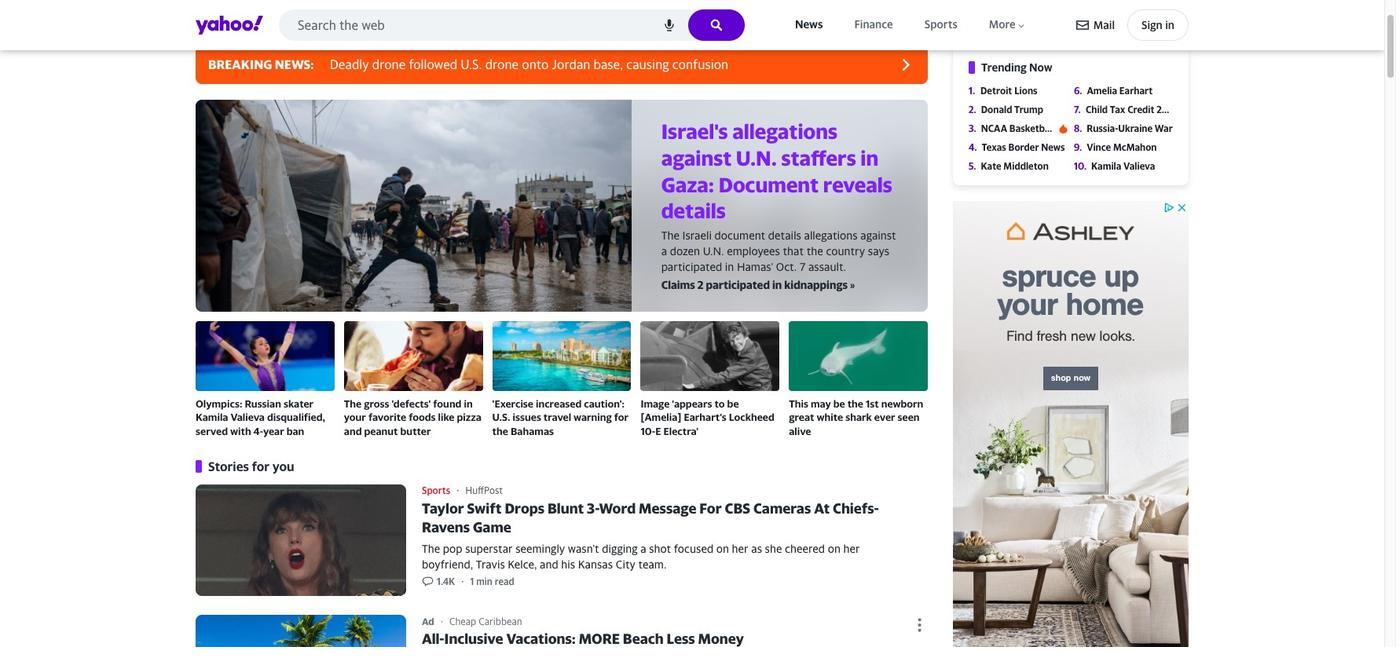 Task type: locate. For each thing, give the bounding box(es) containing it.
1 vertical spatial news
[[1042, 136, 1066, 148]]

3-
[[587, 495, 599, 512]]

olympics: russian skater kamila valieva disqualified, served with 4-year ban
[[196, 392, 325, 432]]

u.s. for issues
[[493, 406, 511, 418]]

1 vertical spatial sports
[[422, 479, 451, 491]]

1 be from the left
[[728, 392, 739, 405]]

1 vertical spatial a
[[641, 537, 647, 550]]

1 horizontal spatial against
[[861, 223, 897, 237]]

kelce,
[[508, 553, 537, 566]]

sports inside "link"
[[925, 18, 958, 31]]

less
[[667, 625, 695, 642]]

·
[[457, 479, 459, 491], [462, 571, 464, 582], [441, 610, 443, 622]]

advertisement element
[[406, 0, 979, 9], [953, 196, 1189, 648]]

inclusive
[[445, 625, 504, 642]]

the up assault.
[[807, 239, 824, 252]]

israel's
[[662, 114, 728, 138]]

cheap
[[450, 610, 476, 622]]

1 vertical spatial the
[[848, 392, 864, 405]]

kamila down the vince
[[1092, 155, 1122, 167]]

chiefs-
[[833, 495, 879, 512]]

a left "dozen"
[[662, 239, 667, 252]]

served
[[196, 419, 228, 432]]

0 vertical spatial valieva
[[1124, 155, 1156, 167]]

2 vertical spatial the
[[422, 537, 440, 550]]

and
[[344, 419, 362, 432], [540, 553, 559, 566]]

more button
[[986, 14, 1030, 35]]

more
[[990, 18, 1016, 31]]

money
[[698, 625, 744, 642]]

participated
[[662, 255, 722, 268], [706, 273, 770, 286]]

1 horizontal spatial the
[[422, 537, 440, 550]]

a inside the pop superstar seemingly wasn't digging a shot focused on her as she cheered on her boyfriend, travis kelce, and his kansas city team.
[[641, 537, 647, 550]]

israel's allegations against u.n. staffers in gaza: document reveals details main content
[[196, 40, 938, 648]]

0 vertical spatial u.s.
[[461, 51, 482, 67]]

all-inclusive vacations: more beach less money
[[422, 625, 744, 642]]

2 horizontal spatial ·
[[462, 571, 464, 582]]

1 horizontal spatial be
[[834, 392, 846, 405]]

0 vertical spatial u.n.
[[736, 141, 777, 165]]

newborn
[[882, 392, 924, 405]]

amelia
[[1087, 79, 1118, 91]]

u.n. down israeli
[[703, 239, 724, 252]]

the down 'exercise
[[493, 419, 508, 432]]

her left as
[[732, 537, 749, 550]]

the inside the israeli document details allegations against a dozen u.n. employees that the country says participated in hamas' oct. 7 assault. claims 2 participated in kidnappings »
[[662, 223, 680, 237]]

1 horizontal spatial valieva
[[1124, 155, 1156, 167]]

u.s. right followed
[[461, 51, 482, 67]]

ravens
[[422, 514, 470, 531]]

0 horizontal spatial u.s.
[[461, 51, 482, 67]]

trending
[[982, 55, 1027, 68]]

0 horizontal spatial news
[[795, 18, 823, 31]]

news left finance
[[795, 18, 823, 31]]

your
[[344, 406, 366, 418]]

0 horizontal spatial the
[[493, 419, 508, 432]]

0 horizontal spatial valieva
[[231, 406, 265, 418]]

1 horizontal spatial details
[[769, 223, 802, 237]]

· for 1.4k · 1 min read
[[462, 571, 464, 582]]

1 drone from the left
[[372, 51, 406, 67]]

1 vertical spatial and
[[540, 553, 559, 566]]

1 vertical spatial participated
[[706, 273, 770, 286]]

1 horizontal spatial u.s.
[[493, 406, 511, 418]]

0 horizontal spatial drone
[[372, 51, 406, 67]]

sign in link
[[1128, 9, 1189, 41]]

1 horizontal spatial and
[[540, 553, 559, 566]]

for left you
[[252, 453, 270, 469]]

sports up "taylor"
[[422, 479, 451, 491]]

against down israel's
[[662, 141, 732, 165]]

0 horizontal spatial kamila
[[196, 406, 228, 418]]

0 horizontal spatial and
[[344, 419, 362, 432]]

followed
[[409, 51, 458, 67]]

participated down "dozen"
[[662, 255, 722, 268]]

document
[[715, 223, 766, 237]]

1 vertical spatial valieva
[[231, 406, 265, 418]]

1 horizontal spatial drone
[[485, 51, 519, 67]]

on right focused
[[717, 537, 729, 550]]

ad link
[[422, 610, 441, 622]]

details up "that"
[[769, 223, 802, 237]]

details inside the israeli document details allegations against a dozen u.n. employees that the country says participated in hamas' oct. 7 assault. claims 2 participated in kidnappings »
[[769, 223, 802, 237]]

0 horizontal spatial a
[[641, 537, 647, 550]]

ad
[[422, 610, 434, 622]]

0 vertical spatial details
[[662, 194, 726, 218]]

against inside the israeli document details allegations against a dozen u.n. employees that the country says participated in hamas' oct. 7 assault. claims 2 participated in kidnappings »
[[861, 223, 897, 237]]

the inside the gross 'defects' found in your favorite foods like pizza and peanut butter
[[344, 392, 362, 405]]

1 horizontal spatial u.n.
[[736, 141, 777, 165]]

boyfriend,
[[422, 553, 473, 566]]

2 vertical spatial ·
[[441, 610, 443, 622]]

be inside image 'appears to be [amelia] earhart's lockheed 10-e electra'
[[728, 392, 739, 405]]

1 on from the left
[[717, 537, 729, 550]]

russian
[[245, 392, 281, 405]]

· up "taylor"
[[457, 479, 459, 491]]

participated down in hamas'
[[706, 273, 770, 286]]

drone left onto
[[485, 51, 519, 67]]

gaza:
[[662, 167, 715, 191]]

10.
[[1075, 155, 1087, 167]]

2 drone from the left
[[485, 51, 519, 67]]

kamila up the served
[[196, 406, 228, 418]]

details
[[662, 194, 726, 218], [769, 223, 802, 237]]

and inside the pop superstar seemingly wasn't digging a shot focused on her as she cheered on her boyfriend, travis kelce, and his kansas city team.
[[540, 553, 559, 566]]

1 horizontal spatial on
[[828, 537, 841, 550]]

be right to
[[728, 392, 739, 405]]

2 horizontal spatial the
[[662, 223, 680, 237]]

· left 1
[[462, 571, 464, 582]]

1 vertical spatial against
[[861, 223, 897, 237]]

blunt
[[548, 495, 584, 512]]

foods
[[409, 406, 436, 418]]

0 vertical spatial sports
[[925, 18, 958, 31]]

mcmahon
[[1114, 136, 1157, 148]]

0 horizontal spatial on
[[717, 537, 729, 550]]

0 horizontal spatial ·
[[441, 610, 443, 622]]

0 vertical spatial ·
[[457, 479, 459, 491]]

be up white
[[834, 392, 846, 405]]

sports
[[925, 18, 958, 31], [422, 479, 451, 491]]

this
[[789, 392, 809, 405]]

1 horizontal spatial the
[[807, 239, 824, 252]]

in inside the israeli document details allegations against a dozen u.n. employees that the country says participated in hamas' oct. 7 assault. claims 2 participated in kidnappings »
[[773, 273, 782, 286]]

the for the gross 'defects' found in your favorite foods like pizza and peanut butter
[[344, 392, 362, 405]]

0 horizontal spatial u.n.
[[703, 239, 724, 252]]

0 vertical spatial against
[[662, 141, 732, 165]]

valieva
[[1124, 155, 1156, 167], [231, 406, 265, 418]]

kate
[[981, 155, 1002, 167]]

1 horizontal spatial her
[[844, 537, 860, 550]]

a left "shot"
[[641, 537, 647, 550]]

the up shark at the bottom of the page
[[848, 392, 864, 405]]

None search field
[[279, 9, 745, 41]]

1 horizontal spatial sports
[[925, 18, 958, 31]]

team.
[[639, 553, 667, 566]]

allegations up staffers
[[733, 114, 838, 138]]

and down your at the left bottom
[[344, 419, 362, 432]]

sports for sports
[[925, 18, 958, 31]]

[amelia]
[[641, 406, 682, 418]]

0 horizontal spatial the
[[344, 392, 362, 405]]

Search query text field
[[279, 9, 745, 41]]

1 horizontal spatial ·
[[457, 479, 459, 491]]

superstar
[[465, 537, 513, 550]]

1 vertical spatial for
[[252, 453, 270, 469]]

taylor swift drops blunt 3-word message for cbs cameras at chiefs- ravens game link
[[196, 479, 928, 591]]

onto
[[522, 51, 549, 67]]

allegations up country
[[805, 223, 858, 237]]

0 horizontal spatial be
[[728, 392, 739, 405]]

u.s. inside 'exercise increased caution': u.s. issues travel warning for the bahamas
[[493, 406, 511, 418]]

2024
[[1157, 98, 1179, 110]]

u.s. down 'exercise
[[493, 406, 511, 418]]

2 horizontal spatial the
[[848, 392, 864, 405]]

issues
[[513, 406, 542, 418]]

the up "dozen"
[[662, 223, 680, 237]]

1 vertical spatial allegations
[[805, 223, 858, 237]]

travis
[[476, 553, 505, 566]]

1 vertical spatial u.n.
[[703, 239, 724, 252]]

claims
[[662, 273, 696, 286]]

breaking news:
[[208, 51, 314, 67]]

drone right deadly
[[372, 51, 406, 67]]

the up your at the left bottom
[[344, 392, 362, 405]]

1 vertical spatial the
[[344, 392, 362, 405]]

sports left "more"
[[925, 18, 958, 31]]

1 vertical spatial kamila
[[196, 406, 228, 418]]

a inside the israeli document details allegations against a dozen u.n. employees that the country says participated in hamas' oct. 7 assault. claims 2 participated in kidnappings »
[[662, 239, 667, 252]]

in up pizza
[[464, 392, 473, 405]]

details up israeli
[[662, 194, 726, 218]]

sports inside israel's allegations against u.n. staffers in gaza: document reveals details main content
[[422, 479, 451, 491]]

news
[[795, 18, 823, 31], [1042, 136, 1066, 148]]

city
[[616, 553, 636, 566]]

0 vertical spatial participated
[[662, 255, 722, 268]]

wasn't
[[568, 537, 599, 550]]

0 horizontal spatial details
[[662, 194, 726, 218]]

middleton
[[1004, 155, 1049, 167]]

valieva down the "mcmahon"
[[1124, 155, 1156, 167]]

0 vertical spatial and
[[344, 419, 362, 432]]

against up "says"
[[861, 223, 897, 237]]

in
[[1166, 18, 1175, 31], [861, 141, 879, 165], [773, 273, 782, 286], [464, 392, 473, 405]]

confusion
[[673, 51, 729, 67]]

4. texas border news 5. kate middleton
[[969, 136, 1066, 167]]

and inside the gross 'defects' found in your favorite foods like pizza and peanut butter
[[344, 419, 362, 432]]

earhart's
[[684, 406, 727, 418]]

u.s.
[[461, 51, 482, 67], [493, 406, 511, 418]]

1 horizontal spatial for
[[614, 406, 629, 418]]

0 vertical spatial for
[[614, 406, 629, 418]]

1 vertical spatial details
[[769, 223, 802, 237]]

toolbar
[[1077, 9, 1189, 41]]

1 vertical spatial ·
[[462, 571, 464, 582]]

on right cheered
[[828, 537, 841, 550]]

0 vertical spatial a
[[662, 239, 667, 252]]

year
[[263, 419, 284, 432]]

shot
[[649, 537, 671, 550]]

u.n. up document
[[736, 141, 777, 165]]

for down caution':
[[614, 406, 629, 418]]

2 vertical spatial the
[[493, 419, 508, 432]]

in up reveals
[[861, 141, 879, 165]]

2 on from the left
[[828, 537, 841, 550]]

her down chiefs-
[[844, 537, 860, 550]]

in down oct.
[[773, 273, 782, 286]]

image
[[641, 392, 670, 405]]

the inside 'exercise increased caution': u.s. issues travel warning for the bahamas
[[493, 419, 508, 432]]

1 horizontal spatial a
[[662, 239, 667, 252]]

the for the pop superstar seemingly wasn't digging a shot focused on her as she cheered on her boyfriend, travis kelce, and his kansas city team.
[[422, 537, 440, 550]]

0 horizontal spatial her
[[732, 537, 749, 550]]

the for the israeli document details allegations against a dozen u.n. employees that the country says participated in hamas' oct. 7 assault. claims 2 participated in kidnappings »
[[662, 223, 680, 237]]

trump
[[1015, 98, 1044, 110]]

news left 9.
[[1042, 136, 1066, 148]]

0 vertical spatial the
[[807, 239, 824, 252]]

the inside the pop superstar seemingly wasn't digging a shot focused on her as she cheered on her boyfriend, travis kelce, and his kansas city team.
[[422, 537, 440, 550]]

0 horizontal spatial sports
[[422, 479, 451, 491]]

1 horizontal spatial kamila
[[1092, 155, 1122, 167]]

· right ad
[[441, 610, 443, 622]]

3.
[[969, 117, 977, 129]]

on
[[717, 537, 729, 550], [828, 537, 841, 550]]

a for shot
[[641, 537, 647, 550]]

0 vertical spatial the
[[662, 223, 680, 237]]

valieva inside 6. amelia earhart 7. child tax credit 2024 changes 8. russia-ukraine war 9. vince mcmahon 10. kamila valieva
[[1124, 155, 1156, 167]]

all-
[[422, 625, 445, 642]]

finance link
[[852, 14, 897, 35]]

and down seemingly
[[540, 553, 559, 566]]

for
[[614, 406, 629, 418], [252, 453, 270, 469]]

0 vertical spatial kamila
[[1092, 155, 1122, 167]]

bahamas
[[511, 419, 554, 432]]

7
[[800, 255, 806, 268]]

the left pop
[[422, 537, 440, 550]]

in right sign
[[1166, 18, 1175, 31]]

6. amelia earhart 7. child tax credit 2024 changes 8. russia-ukraine war 9. vince mcmahon 10. kamila valieva
[[1075, 79, 1218, 167]]

0 vertical spatial allegations
[[733, 114, 838, 138]]

changes
[[1182, 98, 1218, 110]]

0 horizontal spatial against
[[662, 141, 732, 165]]

sports for sports · huffpost
[[422, 479, 451, 491]]

1. detroit lions 2. donald trump
[[969, 79, 1044, 110]]

valieva up with
[[231, 406, 265, 418]]

2 be from the left
[[834, 392, 846, 405]]

1 vertical spatial u.s.
[[493, 406, 511, 418]]

1 horizontal spatial news
[[1042, 136, 1066, 148]]

sports link
[[922, 14, 961, 35]]



Task type: vqa. For each thing, say whether or not it's contained in the screenshot.
Lockheed
yes



Task type: describe. For each thing, give the bounding box(es) containing it.
allegations inside israel's allegations against u.n. staffers in gaza: document reveals details
[[733, 114, 838, 138]]

mail
[[1094, 18, 1115, 31]]

8.
[[1075, 117, 1083, 129]]

at
[[814, 495, 830, 512]]

news:
[[275, 51, 314, 67]]

vince
[[1087, 136, 1112, 148]]

cheap caribbean link
[[450, 610, 522, 622]]

trending now
[[982, 55, 1053, 68]]

basketball
[[1010, 117, 1055, 129]]

allegations inside the israeli document details allegations against a dozen u.n. employees that the country says participated in hamas' oct. 7 assault. claims 2 participated in kidnappings »
[[805, 223, 858, 237]]

donald
[[982, 98, 1013, 110]]

a for dozen
[[662, 239, 667, 252]]

beach
[[623, 625, 664, 642]]

1
[[470, 571, 474, 582]]

news inside 4. texas border news 5. kate middleton
[[1042, 136, 1066, 148]]

taylor
[[422, 495, 464, 512]]

to
[[715, 392, 725, 405]]

details inside israel's allegations against u.n. staffers in gaza: document reveals details
[[662, 194, 726, 218]]

white
[[817, 406, 844, 418]]

6.
[[1075, 79, 1083, 91]]

skater
[[284, 392, 314, 405]]

child
[[1086, 98, 1108, 110]]

that
[[783, 239, 804, 252]]

10-
[[641, 419, 656, 432]]

staffers
[[782, 141, 857, 165]]

the pop superstar seemingly wasn't digging a shot focused on her as she cheered on her boyfriend, travis kelce, and his kansas city team.
[[422, 537, 860, 566]]

ad · cheap caribbean
[[422, 610, 522, 622]]

against inside israel's allegations against u.n. staffers in gaza: document reveals details
[[662, 141, 732, 165]]

valieva inside olympics: russian skater kamila valieva disqualified, served with 4-year ban
[[231, 406, 265, 418]]

· for ad · cheap caribbean
[[441, 610, 443, 622]]

deadly drone followed u.s. drone onto jordan base, causing confusion
[[330, 51, 729, 67]]

caribbean
[[479, 610, 522, 622]]

country
[[826, 239, 866, 252]]

causing
[[627, 51, 669, 67]]

butter
[[401, 419, 431, 432]]

0 vertical spatial news
[[795, 18, 823, 31]]

e
[[656, 419, 662, 432]]

read
[[495, 571, 515, 582]]

· for sports · huffpost
[[457, 479, 459, 491]]

sign
[[1142, 18, 1163, 31]]

war
[[1155, 117, 1173, 129]]

texas
[[982, 136, 1007, 148]]

increased
[[536, 392, 582, 405]]

kamila inside 6. amelia earhart 7. child tax credit 2024 changes 8. russia-ukraine war 9. vince mcmahon 10. kamila valieva
[[1092, 155, 1122, 167]]

document
[[719, 167, 819, 191]]

be inside the this may be the 1st newborn great white shark ever seen alive
[[834, 392, 846, 405]]

now
[[1030, 55, 1053, 68]]

tax
[[1110, 98, 1126, 110]]

the inside the israeli document details allegations against a dozen u.n. employees that the country says participated in hamas' oct. 7 assault. claims 2 participated in kidnappings »
[[807, 239, 824, 252]]

ever
[[875, 406, 896, 418]]

u.n. inside the israeli document details allegations against a dozen u.n. employees that the country says participated in hamas' oct. 7 assault. claims 2 participated in kidnappings »
[[703, 239, 724, 252]]

image 'appears to be [amelia] earhart's lockheed 10-e electra' link
[[641, 316, 780, 433]]

employees
[[727, 239, 780, 252]]

1.4k · 1 min read
[[437, 571, 515, 582]]

disqualified,
[[267, 406, 325, 418]]

5.
[[969, 155, 977, 167]]

the gross 'defects' found in your favorite foods like pizza and peanut butter
[[344, 392, 482, 432]]

u.s. for drone
[[461, 51, 482, 67]]

focused
[[674, 537, 714, 550]]

like
[[438, 406, 455, 418]]

reveals
[[824, 167, 893, 191]]

the gross 'defects' found in your favorite foods like pizza and peanut butter link
[[344, 316, 483, 433]]

cheered
[[785, 537, 825, 550]]

'appears
[[672, 392, 713, 405]]

u.n. inside israel's allegations against u.n. staffers in gaza: document reveals details
[[736, 141, 777, 165]]

min
[[476, 571, 493, 582]]

word
[[599, 495, 636, 512]]

the inside the this may be the 1st newborn great white shark ever seen alive
[[848, 392, 864, 405]]

1 vertical spatial advertisement element
[[953, 196, 1189, 648]]

toolbar containing mail
[[1077, 9, 1189, 41]]

she
[[765, 537, 782, 550]]

for
[[700, 495, 722, 512]]

1.4k
[[437, 571, 455, 582]]

more
[[579, 625, 620, 642]]

drops
[[505, 495, 545, 512]]

pizza
[[457, 406, 482, 418]]

pop
[[443, 537, 463, 550]]

huffpost
[[466, 479, 503, 491]]

cameras
[[754, 495, 811, 512]]

2.
[[969, 98, 977, 110]]

stories for you
[[208, 453, 294, 469]]

2 her from the left
[[844, 537, 860, 550]]

border
[[1009, 136, 1040, 148]]

this may be the 1st newborn great white shark ever seen alive link
[[789, 316, 928, 433]]

'defects'
[[392, 392, 431, 405]]

with
[[230, 419, 251, 432]]

credit
[[1128, 98, 1155, 110]]

in inside the gross 'defects' found in your favorite foods like pizza and peanut butter
[[464, 392, 473, 405]]

caution':
[[584, 392, 625, 405]]

mail link
[[1077, 11, 1115, 39]]

seemingly
[[516, 537, 565, 550]]

kamila inside olympics: russian skater kamila valieva disqualified, served with 4-year ban
[[196, 406, 228, 418]]

1.
[[969, 79, 976, 91]]

for inside 'exercise increased caution': u.s. issues travel warning for the bahamas
[[614, 406, 629, 418]]

0 horizontal spatial for
[[252, 453, 270, 469]]

electra'
[[664, 419, 699, 432]]

great
[[789, 406, 815, 418]]

1.4k comments element
[[437, 571, 455, 583]]

shark
[[846, 406, 872, 418]]

'exercise
[[493, 392, 534, 405]]

search image
[[711, 19, 723, 31]]

in inside israel's allegations against u.n. staffers in gaza: document reveals details
[[861, 141, 879, 165]]

deadly drone followed u.s. drone onto jordan base, causing confusion link
[[196, 40, 928, 78]]

1 her from the left
[[732, 537, 749, 550]]

swift
[[467, 495, 502, 512]]

view ad options image
[[910, 612, 931, 627]]

taylor swift drops blunt 3-word message for cbs cameras at chiefs- ravens game
[[422, 495, 879, 531]]

0 vertical spatial advertisement element
[[406, 0, 979, 9]]

1st
[[866, 392, 879, 405]]

4-
[[254, 419, 263, 432]]

all-inclusive vacations: more beach less money link
[[422, 625, 889, 648]]



